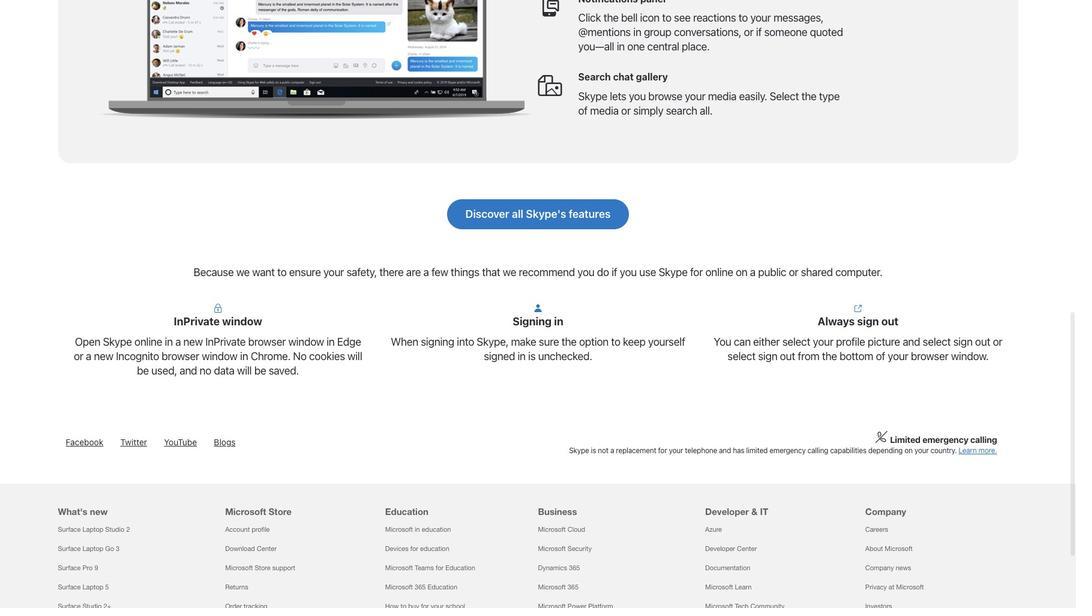 Task type: locate. For each thing, give the bounding box(es) containing it.
1 horizontal spatial calling
[[971, 435, 998, 445]]

download
[[225, 545, 255, 552]]

in down the make
[[518, 350, 526, 363]]

surface left pro
[[58, 564, 81, 572]]

no
[[293, 350, 307, 363]]

to
[[662, 12, 672, 24], [739, 12, 748, 24], [277, 266, 287, 279], [611, 336, 621, 348]]

from
[[798, 350, 820, 363]]

0 vertical spatial on
[[736, 266, 748, 279]]

1 horizontal spatial learn
[[959, 446, 977, 455]]

always
[[818, 315, 855, 328]]

1 vertical spatial and
[[719, 446, 731, 455]]

icon
[[640, 12, 660, 24]]

a up used,
[[175, 336, 181, 348]]

the inside you can either select your profile picture and select sign out or select sign out from the bottom of your browser window.
[[822, 350, 837, 363]]

profile
[[836, 336, 866, 348], [252, 526, 270, 533]]

1 horizontal spatial of
[[876, 350, 886, 363]]

0 vertical spatial inprivate
[[174, 315, 220, 328]]

0 vertical spatial emergency
[[923, 435, 969, 445]]

picture
[[868, 336, 901, 348]]

your inside skype lets you browse your media easily. select the type of media or simply search all.
[[685, 90, 706, 103]]

inprivate inside open skype online in a new inprivate browser window in edge or a new incognito browser window in chrome. no cookies will be used, and no data will be saved.
[[205, 336, 246, 348]]

0 horizontal spatial of
[[579, 105, 588, 117]]

2 company from the top
[[866, 564, 894, 572]]

shared
[[801, 266, 833, 279]]

0 horizontal spatial if
[[612, 266, 618, 279]]

or inside skype lets you browse your media easily. select the type of media or simply search all.
[[622, 105, 631, 117]]

0 horizontal spatial be
[[137, 365, 149, 377]]

education heading
[[385, 484, 531, 520]]

profile inside "footer resource links" element
[[252, 526, 270, 533]]

new up and no at the left of page
[[183, 336, 203, 348]]

education up devices for education link
[[422, 526, 451, 533]]

online
[[706, 266, 734, 279], [135, 336, 162, 348]]

the up "unchecked."
[[562, 336, 577, 348]]

1 horizontal spatial on
[[905, 446, 913, 455]]

will right 'data'
[[237, 365, 252, 377]]

microsoft down documentation
[[706, 584, 733, 591]]

store for microsoft store support
[[255, 564, 271, 572]]

0 vertical spatial and
[[903, 336, 921, 348]]

1 center from the left
[[257, 545, 277, 552]]

devices for education link
[[385, 545, 450, 552]]

0 vertical spatial will
[[348, 350, 362, 363]]

surface laptop studio 2 link
[[58, 526, 130, 533]]

0 vertical spatial if
[[756, 26, 762, 39]]

cloud
[[568, 526, 586, 533]]

1 vertical spatial online
[[135, 336, 162, 348]]

of down search at the top right
[[579, 105, 588, 117]]

microsoft store
[[225, 506, 292, 517]]

0 horizontal spatial learn
[[735, 584, 752, 591]]

microsoft up the news
[[885, 545, 913, 552]]

2 vertical spatial out
[[780, 350, 796, 363]]

2 be from the left
[[254, 365, 266, 377]]

365 down dynamics 365
[[568, 584, 579, 591]]

1 vertical spatial profile
[[252, 526, 270, 533]]

window
[[222, 315, 262, 328], [288, 336, 324, 348], [202, 350, 238, 363]]

1 vertical spatial media
[[590, 105, 619, 117]]

education
[[422, 526, 451, 533], [420, 545, 450, 552]]

0 horizontal spatial media
[[590, 105, 619, 117]]

0 vertical spatial learn
[[959, 446, 977, 455]]

surface pro 9
[[58, 564, 98, 572]]

2 surface from the top
[[58, 545, 81, 552]]

1 horizontal spatial sign
[[858, 315, 879, 328]]

0 vertical spatial window
[[222, 315, 262, 328]]

1 vertical spatial of
[[876, 350, 886, 363]]

yourself
[[648, 336, 686, 348]]

browser up chrome.
[[248, 336, 286, 348]]

developer center link
[[706, 545, 757, 552]]

browser up and no at the left of page
[[162, 350, 199, 363]]

skype up incognito on the bottom of page
[[103, 336, 132, 348]]

1 laptop from the top
[[83, 526, 103, 533]]

are
[[406, 266, 421, 279]]

we left "want"
[[236, 266, 250, 279]]

microsoft in education
[[385, 526, 451, 533]]

1 vertical spatial is
[[591, 446, 596, 455]]

1 company from the top
[[866, 506, 907, 517]]

store left support on the left of the page
[[255, 564, 271, 572]]

all.
[[700, 105, 713, 117]]

0 vertical spatial developer
[[706, 506, 749, 517]]

of inside you can either select your profile picture and select sign out or select sign out from the bottom of your browser window.
[[876, 350, 886, 363]]

laptop for go
[[83, 545, 103, 552]]

in up used,
[[165, 336, 173, 348]]

in
[[634, 26, 642, 39], [617, 40, 625, 53], [554, 315, 564, 328], [165, 336, 173, 348], [327, 336, 335, 348], [240, 350, 248, 363], [518, 350, 526, 363], [415, 526, 420, 533]]

is
[[528, 350, 536, 363], [591, 446, 596, 455]]

depending
[[869, 446, 903, 455]]

365 for business
[[568, 584, 579, 591]]

learn left more. on the right
[[959, 446, 977, 455]]

store up account profile link
[[269, 506, 292, 517]]

documentation link
[[706, 564, 751, 572]]

on
[[736, 266, 748, 279], [905, 446, 913, 455]]

emergency up country.
[[923, 435, 969, 445]]

2 horizontal spatial browser
[[911, 350, 949, 363]]

is inside "when signing into skype, make sure the option to keep yourself signed in is unchecked."
[[528, 350, 536, 363]]

or inside 'click the bell icon to see reactions to your messages, @mentions in group conversations, or if someone quoted you—all in one central place.'
[[744, 26, 754, 39]]

0 horizontal spatial select
[[728, 350, 756, 363]]

1 vertical spatial learn
[[735, 584, 752, 591]]

0 vertical spatial calling
[[971, 435, 998, 445]]

youtube link
[[164, 437, 197, 447]]

surface
[[58, 526, 81, 533], [58, 545, 81, 552], [58, 564, 81, 572], [58, 584, 81, 591]]

2 horizontal spatial sign
[[954, 336, 973, 348]]

media up all.
[[708, 90, 737, 103]]

1 surface from the top
[[58, 526, 81, 533]]

a
[[424, 266, 429, 279], [750, 266, 756, 279], [175, 336, 181, 348], [86, 350, 91, 363], [611, 446, 614, 455]]

5
[[105, 584, 109, 591]]

window up 'data'
[[202, 350, 238, 363]]

0 vertical spatial media
[[708, 90, 737, 103]]

media down lets
[[590, 105, 619, 117]]

your up someone
[[751, 12, 771, 24]]

1 vertical spatial new
[[94, 350, 113, 363]]

sign down the either
[[758, 350, 778, 363]]

microsoft security
[[538, 545, 592, 552]]

browser left window.
[[911, 350, 949, 363]]

0 horizontal spatial on
[[736, 266, 748, 279]]

1 vertical spatial emergency
[[770, 446, 806, 455]]

make
[[511, 336, 537, 348]]

profile up bottom
[[836, 336, 866, 348]]

microsoft down dynamics
[[538, 584, 566, 591]]

window down 
[[222, 315, 262, 328]]

0 vertical spatial profile
[[836, 336, 866, 348]]

0 horizontal spatial profile
[[252, 526, 270, 533]]

0 horizontal spatial browser
[[162, 350, 199, 363]]

1 horizontal spatial profile
[[836, 336, 866, 348]]

be down chrome.
[[254, 365, 266, 377]]

is down the make
[[528, 350, 536, 363]]

1 vertical spatial out
[[976, 336, 991, 348]]

surface laptop 5
[[58, 584, 109, 591]]

surface up surface pro 9 link
[[58, 545, 81, 552]]

2 horizontal spatial select
[[923, 336, 951, 348]]

1 vertical spatial on
[[905, 446, 913, 455]]

in left chrome.
[[240, 350, 248, 363]]

0 vertical spatial is
[[528, 350, 536, 363]]

1 horizontal spatial media
[[708, 90, 737, 103]]

2 laptop from the top
[[83, 545, 103, 552]]

microsoft 365 education link
[[385, 584, 458, 591]]

for right replacement
[[658, 446, 667, 455]]

ensure
[[289, 266, 321, 279]]

into
[[457, 336, 474, 348]]

will down edge
[[348, 350, 362, 363]]

1 horizontal spatial select
[[783, 336, 811, 348]]

youtube
[[164, 437, 197, 447]]

teams
[[415, 564, 434, 572]]

skype down search at the top right
[[579, 90, 608, 103]]

1 horizontal spatial if
[[756, 26, 762, 39]]

microsoft up account profile link
[[225, 506, 266, 517]]

1 horizontal spatial out
[[882, 315, 899, 328]]

0 vertical spatial laptop
[[83, 526, 103, 533]]

what's new heading
[[58, 484, 211, 520]]

0 vertical spatial sign
[[858, 315, 879, 328]]

microsoft for microsoft in education
[[385, 526, 413, 533]]

1 vertical spatial store
[[255, 564, 271, 572]]

profile down microsoft store
[[252, 526, 270, 533]]

keep
[[623, 336, 646, 348]]

2 vertical spatial new
[[90, 506, 108, 517]]

0 vertical spatial out
[[882, 315, 899, 328]]

signing
[[421, 336, 455, 348]]

to right "want"
[[277, 266, 287, 279]]

footer resource links element
[[4, 484, 1073, 608]]

education
[[385, 506, 429, 517], [446, 564, 475, 572], [428, 584, 458, 591]]

chat
[[613, 72, 634, 83]]

1 horizontal spatial will
[[348, 350, 362, 363]]

on down limited
[[905, 446, 913, 455]]

select down can
[[728, 350, 756, 363]]

1 vertical spatial calling
[[808, 446, 829, 455]]

3 surface from the top
[[58, 564, 81, 572]]

about microsoft
[[866, 545, 913, 552]]

1 horizontal spatial center
[[737, 545, 757, 552]]

if
[[756, 26, 762, 39], [612, 266, 618, 279]]

1 vertical spatial will
[[237, 365, 252, 377]]

microsoft store heading
[[225, 484, 371, 520]]

education down microsoft teams for education link
[[428, 584, 458, 591]]

0 horizontal spatial we
[[236, 266, 250, 279]]

the left type
[[802, 90, 817, 103]]

sign
[[858, 315, 879, 328], [954, 336, 973, 348], [758, 350, 778, 363]]

account
[[225, 526, 250, 533]]

sign down  on the right of page
[[858, 315, 879, 328]]

new down open
[[94, 350, 113, 363]]

more.
[[979, 446, 998, 455]]

developer inside heading
[[706, 506, 749, 517]]

the inside 'click the bell icon to see reactions to your messages, @mentions in group conversations, or if someone quoted you—all in one central place.'
[[604, 12, 619, 24]]

0 vertical spatial new
[[183, 336, 203, 348]]

microsoft up devices at bottom
[[385, 526, 413, 533]]

0 horizontal spatial is
[[528, 350, 536, 363]]

1 horizontal spatial is
[[591, 446, 596, 455]]

skype left not
[[569, 446, 589, 455]]

the right from
[[822, 350, 837, 363]]

microsoft down microsoft teams for education
[[385, 584, 413, 591]]

conversations,
[[674, 26, 742, 39]]

new up surface laptop studio 2
[[90, 506, 108, 517]]

1 horizontal spatial and
[[903, 336, 921, 348]]

2 developer from the top
[[706, 545, 736, 552]]

and
[[903, 336, 921, 348], [719, 446, 731, 455]]

microsoft down devices at bottom
[[385, 564, 413, 572]]

bell
[[621, 12, 638, 24]]

education right teams
[[446, 564, 475, 572]]

and inside limited emergency calling skype is not a replacement for your telephone and has limited emergency calling capabilities depending on your country. learn more.
[[719, 446, 731, 455]]

company
[[866, 506, 907, 517], [866, 564, 894, 572]]

0 horizontal spatial online
[[135, 336, 162, 348]]

the up @mentions
[[604, 12, 619, 24]]

and right the 'picture'
[[903, 336, 921, 348]]

you
[[629, 90, 646, 103], [578, 266, 595, 279], [620, 266, 637, 279]]

you can either select your profile picture and select sign out or select sign out from the bottom of your browser window.
[[714, 336, 1003, 363]]

company news link
[[866, 564, 912, 572]]

0 horizontal spatial will
[[237, 365, 252, 377]]

the inside "when signing into skype, make sure the option to keep yourself signed in is unchecked."
[[562, 336, 577, 348]]

365
[[569, 564, 580, 572], [415, 584, 426, 591], [568, 584, 579, 591]]

1 developer from the top
[[706, 506, 749, 517]]

your up from
[[813, 336, 834, 348]]

education up microsoft teams for education link
[[420, 545, 450, 552]]

you up simply
[[629, 90, 646, 103]]

1 vertical spatial developer
[[706, 545, 736, 552]]

documentation
[[706, 564, 751, 572]]

business heading
[[538, 484, 691, 520]]

0 horizontal spatial out
[[780, 350, 796, 363]]

3 laptop from the top
[[83, 584, 103, 591]]

for right teams
[[436, 564, 444, 572]]

select up from
[[783, 336, 811, 348]]

we right that
[[503, 266, 516, 279]]

in left one
[[617, 40, 625, 53]]

calling left capabilities
[[808, 446, 829, 455]]

2 vertical spatial sign
[[758, 350, 778, 363]]

surface down what's
[[58, 526, 81, 533]]

@mentions
[[579, 26, 631, 39]]

microsoft up dynamics
[[538, 545, 566, 552]]

the inside skype lets you browse your media easily. select the type of media or simply search all.
[[802, 90, 817, 103]]

out up window.
[[976, 336, 991, 348]]

in up cookies
[[327, 336, 335, 348]]

your left telephone
[[669, 446, 683, 455]]

type
[[820, 90, 840, 103]]

for
[[691, 266, 703, 279], [658, 446, 667, 455], [411, 545, 419, 552], [436, 564, 444, 572]]

out
[[882, 315, 899, 328], [976, 336, 991, 348], [780, 350, 796, 363]]

will
[[348, 350, 362, 363], [237, 365, 252, 377]]

out up the 'picture'
[[882, 315, 899, 328]]


[[213, 304, 223, 314]]

calling up more. on the right
[[971, 435, 998, 445]]

a inside limited emergency calling skype is not a replacement for your telephone and has limited emergency calling capabilities depending on your country. learn more.
[[611, 446, 614, 455]]

laptop left 5
[[83, 584, 103, 591]]

0 horizontal spatial calling
[[808, 446, 829, 455]]

0 vertical spatial store
[[269, 506, 292, 517]]

skype,
[[477, 336, 509, 348]]

education up the microsoft in education link
[[385, 506, 429, 517]]

on left public on the top of the page
[[736, 266, 748, 279]]

of down the 'picture'
[[876, 350, 886, 363]]

emergency
[[923, 435, 969, 445], [770, 446, 806, 455]]

company inside company heading
[[866, 506, 907, 517]]

learn down documentation
[[735, 584, 752, 591]]

1 horizontal spatial we
[[503, 266, 516, 279]]

browse
[[649, 90, 683, 103]]

inprivate inside  inprivate window
[[174, 315, 220, 328]]

company up 'privacy'
[[866, 564, 894, 572]]

0 vertical spatial of
[[579, 105, 588, 117]]

skype web on edge image
[[94, 0, 538, 119]]

laptop up surface laptop go 3 link
[[83, 526, 103, 533]]

1 vertical spatial education
[[420, 545, 450, 552]]

privacy at microsoft link
[[866, 584, 924, 591]]

2 center from the left
[[737, 545, 757, 552]]


[[854, 304, 863, 314]]

education for microsoft in education
[[422, 526, 451, 533]]

developer center
[[706, 545, 757, 552]]

0 vertical spatial company
[[866, 506, 907, 517]]

developer for developer & it
[[706, 506, 749, 517]]

0 horizontal spatial center
[[257, 545, 277, 552]]

blogs
[[214, 437, 236, 447]]

0 horizontal spatial and
[[719, 446, 731, 455]]

and left has
[[719, 446, 731, 455]]

skype inside skype lets you browse your media easily. select the type of media or simply search all.
[[579, 90, 608, 103]]

out left from
[[780, 350, 796, 363]]

support
[[272, 564, 295, 572]]

download center link
[[225, 545, 277, 552]]

online left public on the top of the page
[[706, 266, 734, 279]]

capabilities
[[831, 446, 867, 455]]

new inside heading
[[90, 506, 108, 517]]

microsoft for microsoft teams for education
[[385, 564, 413, 572]]

surface for surface laptop studio 2
[[58, 526, 81, 533]]

your inside 'click the bell icon to see reactions to your messages, @mentions in group conversations, or if someone quoted you—all in one central place.'
[[751, 12, 771, 24]]

1 horizontal spatial be
[[254, 365, 266, 377]]

1 vertical spatial laptop
[[83, 545, 103, 552]]

4 surface from the top
[[58, 584, 81, 591]]

company heading
[[866, 484, 1011, 520]]

1 vertical spatial company
[[866, 564, 894, 572]]

laptop left go
[[83, 545, 103, 552]]

store for microsoft store
[[269, 506, 292, 517]]

or
[[744, 26, 754, 39], [622, 105, 631, 117], [789, 266, 799, 279], [993, 336, 1003, 348], [74, 350, 83, 363]]

your up all.
[[685, 90, 706, 103]]

group
[[644, 26, 672, 39]]

1 horizontal spatial online
[[706, 266, 734, 279]]

store inside heading
[[269, 506, 292, 517]]

2 vertical spatial laptop
[[83, 584, 103, 591]]

microsoft inside heading
[[225, 506, 266, 517]]

&
[[752, 506, 758, 517]]

for right use
[[691, 266, 703, 279]]

facebook link
[[66, 437, 103, 447]]

center up microsoft store support "link"
[[257, 545, 277, 552]]

that
[[482, 266, 501, 279]]

surface down surface pro 9
[[58, 584, 81, 591]]

be down incognito on the bottom of page
[[137, 365, 149, 377]]

inprivate down 
[[174, 315, 220, 328]]

0 vertical spatial education
[[422, 526, 451, 533]]

1 vertical spatial inprivate
[[205, 336, 246, 348]]

if right do
[[612, 266, 618, 279]]

0 vertical spatial education
[[385, 506, 429, 517]]

company for company news
[[866, 564, 894, 572]]

microsoft down business
[[538, 526, 566, 533]]



Task type: vqa. For each thing, say whether or not it's contained in the screenshot.
"No"
yes



Task type: describe. For each thing, give the bounding box(es) containing it.
privacy at microsoft
[[866, 584, 924, 591]]

has
[[733, 446, 745, 455]]

0 horizontal spatial sign
[[758, 350, 778, 363]]

to right reactions
[[739, 12, 748, 24]]

skype's
[[526, 208, 567, 220]]

account profile
[[225, 526, 270, 533]]

365 down the security
[[569, 564, 580, 572]]

microsoft for microsoft 365 education
[[385, 584, 413, 591]]

1 vertical spatial education
[[446, 564, 475, 572]]

2
[[126, 526, 130, 533]]

2 vertical spatial education
[[428, 584, 458, 591]]


[[538, 72, 562, 96]]

of inside skype lets you browse your media easily. select the type of media or simply search all.
[[579, 105, 588, 117]]

education for devices for education
[[420, 545, 450, 552]]

window.
[[952, 350, 989, 363]]

open
[[75, 336, 100, 348]]

go
[[105, 545, 114, 552]]

is inside limited emergency calling skype is not a replacement for your telephone and has limited emergency calling capabilities depending on your country. learn more.
[[591, 446, 596, 455]]

2 we from the left
[[503, 266, 516, 279]]

1 vertical spatial window
[[288, 336, 324, 348]]

in inside  signing in
[[554, 315, 564, 328]]

microsoft 365
[[538, 584, 579, 591]]

discover all skype's features
[[466, 208, 611, 220]]

in up one
[[634, 26, 642, 39]]

your down the 'picture'
[[888, 350, 909, 363]]

learn inside "footer resource links" element
[[735, 584, 752, 591]]

a left public on the top of the page
[[750, 266, 756, 279]]

center for microsoft
[[257, 545, 277, 552]]

1 vertical spatial sign
[[954, 336, 973, 348]]

you
[[714, 336, 732, 348]]

few
[[432, 266, 448, 279]]

download center
[[225, 545, 277, 552]]

surface for surface laptop go 3
[[58, 545, 81, 552]]

open skype online in a new inprivate browser window in edge or a new incognito browser window in chrome. no cookies will be used, and no data will be saved.
[[74, 336, 362, 377]]

laptop for 5
[[83, 584, 103, 591]]

when
[[391, 336, 418, 348]]

 inprivate window
[[174, 304, 262, 328]]

at
[[889, 584, 895, 591]]

microsoft teams for education link
[[385, 564, 475, 572]]

you inside skype lets you browse your media easily. select the type of media or simply search all.
[[629, 90, 646, 103]]

you left do
[[578, 266, 595, 279]]

microsoft for microsoft security
[[538, 545, 566, 552]]

you left use
[[620, 266, 637, 279]]

lets
[[610, 90, 627, 103]]

safety,
[[347, 266, 377, 279]]

devices
[[385, 545, 409, 552]]

microsoft learn
[[706, 584, 752, 591]]

3
[[116, 545, 120, 552]]

 always sign out
[[818, 304, 899, 328]]

sign inside  always sign out
[[858, 315, 879, 328]]

microsoft teams for education
[[385, 564, 475, 572]]

365 for education
[[415, 584, 426, 591]]

surface laptop 5 link
[[58, 584, 109, 591]]

laptop for studio
[[83, 526, 103, 533]]

your left safety,
[[324, 266, 344, 279]]

country.
[[931, 446, 957, 455]]

0 horizontal spatial emergency
[[770, 446, 806, 455]]

surface pro 9 link
[[58, 564, 98, 572]]

to left 'see' on the top of page
[[662, 12, 672, 24]]

center for developer
[[737, 545, 757, 552]]

on inside limited emergency calling skype is not a replacement for your telephone and has limited emergency calling capabilities depending on your country. learn more.
[[905, 446, 913, 455]]

it
[[760, 506, 769, 517]]

azure link
[[706, 526, 722, 533]]

microsoft store support
[[225, 564, 295, 572]]

microsoft for microsoft store support
[[225, 564, 253, 572]]

profile inside you can either select your profile picture and select sign out or select sign out from the bottom of your browser window.
[[836, 336, 866, 348]]

incognito
[[116, 350, 159, 363]]

microsoft for microsoft learn
[[706, 584, 733, 591]]

option
[[579, 336, 609, 348]]

and inside you can either select your profile picture and select sign out or select sign out from the bottom of your browser window.
[[903, 336, 921, 348]]

a right are on the left top of page
[[424, 266, 429, 279]]

place.
[[682, 40, 710, 53]]

for inside  main content
[[691, 266, 703, 279]]

0 vertical spatial online
[[706, 266, 734, 279]]

on inside  main content
[[736, 266, 748, 279]]

2 horizontal spatial out
[[976, 336, 991, 348]]

you—all
[[579, 40, 614, 53]]

 signing in
[[513, 304, 564, 328]]

either
[[754, 336, 780, 348]]

skype inside open skype online in a new inprivate browser window in edge or a new incognito browser window in chrome. no cookies will be used, and no data will be saved.
[[103, 336, 132, 348]]

1 be from the left
[[137, 365, 149, 377]]

careers link
[[866, 526, 889, 533]]

messages,
[[774, 12, 824, 24]]

surface for surface laptop 5
[[58, 584, 81, 591]]

company for company
[[866, 506, 907, 517]]

for right devices at bottom
[[411, 545, 419, 552]]

account profile link
[[225, 526, 270, 533]]

what's
[[58, 506, 87, 517]]

1 horizontal spatial emergency
[[923, 435, 969, 445]]

skype right use
[[659, 266, 688, 279]]

or inside open skype online in a new inprivate browser window in edge or a new incognito browser window in chrome. no cookies will be used, and no data will be saved.
[[74, 350, 83, 363]]

for inside limited emergency calling skype is not a replacement for your telephone and has limited emergency calling capabilities depending on your country. learn more.
[[658, 446, 667, 455]]

because we want to ensure your safety, there are a few things that we recommend you do if you use skype for online on a public or shared computer.
[[194, 266, 883, 279]]

microsoft learn link
[[706, 584, 752, 591]]

limited emergency calling skype is not a replacement for your telephone and has limited emergency calling capabilities depending on your country. learn more.
[[569, 435, 998, 455]]

browser inside you can either select your profile picture and select sign out or select sign out from the bottom of your browser window.
[[911, 350, 949, 363]]

developer & it heading
[[706, 484, 851, 520]]

saved.
[[269, 365, 299, 377]]

learn inside limited emergency calling skype is not a replacement for your telephone and has limited emergency calling capabilities depending on your country. learn more.
[[959, 446, 977, 455]]

quoted
[[810, 26, 843, 39]]

microsoft cloud
[[538, 526, 586, 533]]

in up devices for education
[[415, 526, 420, 533]]

microsoft 365 education
[[385, 584, 458, 591]]

surface laptop go 3
[[58, 545, 120, 552]]

about microsoft link
[[866, 545, 913, 552]]

2 vertical spatial window
[[202, 350, 238, 363]]

surface laptop studio 2
[[58, 526, 130, 533]]

your down limited
[[915, 446, 929, 455]]

discover all skype's features link
[[447, 199, 630, 229]]

central
[[648, 40, 680, 53]]

education inside heading
[[385, 506, 429, 517]]

microsoft for microsoft store
[[225, 506, 266, 517]]

a down open
[[86, 350, 91, 363]]

microsoft right at
[[897, 584, 924, 591]]

out inside  always sign out
[[882, 315, 899, 328]]

1 horizontal spatial browser
[[248, 336, 286, 348]]

or inside you can either select your profile picture and select sign out or select sign out from the bottom of your browser window.
[[993, 336, 1003, 348]]

click
[[579, 12, 601, 24]]

to inside "when signing into skype, make sure the option to keep yourself signed in is unchecked."
[[611, 336, 621, 348]]

recommend
[[519, 266, 575, 279]]

devices for education
[[385, 545, 450, 552]]

limited
[[747, 446, 768, 455]]

microsoft security link
[[538, 545, 592, 552]]

can
[[734, 336, 751, 348]]

company news
[[866, 564, 912, 572]]

microsoft for microsoft 365
[[538, 584, 566, 591]]

dynamics
[[538, 564, 567, 572]]


[[533, 304, 543, 314]]

public
[[758, 266, 787, 279]]

window inside  inprivate window
[[222, 315, 262, 328]]

computer.
[[836, 266, 883, 279]]

microsoft for microsoft cloud
[[538, 526, 566, 533]]

1 vertical spatial if
[[612, 266, 618, 279]]

one
[[628, 40, 645, 53]]

signing
[[513, 315, 552, 328]]

surface for surface pro 9
[[58, 564, 81, 572]]

returns
[[225, 584, 248, 591]]

microsoft in education link
[[385, 526, 451, 533]]

developer for developer center
[[706, 545, 736, 552]]

online inside open skype online in a new inprivate browser window in edge or a new incognito browser window in chrome. no cookies will be used, and no data will be saved.
[[135, 336, 162, 348]]

in inside "when signing into skype, make sure the option to keep yourself signed in is unchecked."
[[518, 350, 526, 363]]

privacy
[[866, 584, 887, 591]]

there
[[380, 266, 404, 279]]

edge
[[337, 336, 361, 348]]

 main content
[[0, 0, 1077, 402]]

if inside 'click the bell icon to see reactions to your messages, @mentions in group conversations, or if someone quoted you—all in one central place.'
[[756, 26, 762, 39]]

twitter
[[120, 437, 147, 447]]

select
[[770, 90, 799, 103]]

blogs link
[[214, 437, 236, 447]]

when signing into skype, make sure the option to keep yourself signed in is unchecked.
[[391, 336, 686, 363]]

skype inside limited emergency calling skype is not a replacement for your telephone and has limited emergency calling capabilities depending on your country. learn more.
[[569, 446, 589, 455]]

1 we from the left
[[236, 266, 250, 279]]

dynamics 365
[[538, 564, 580, 572]]



